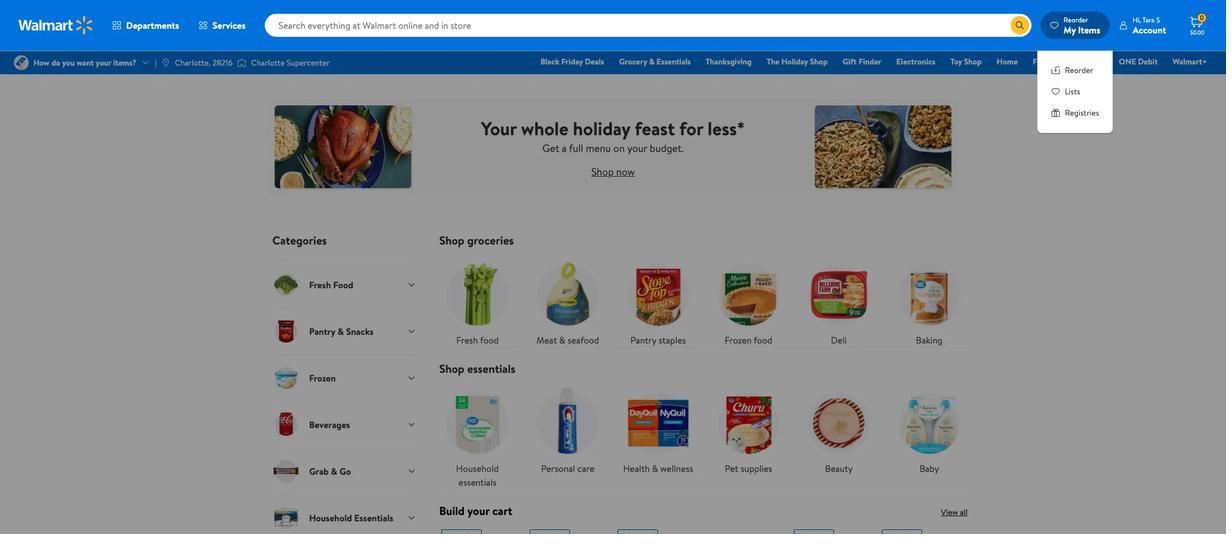 Task type: locate. For each thing, give the bounding box(es) containing it.
& right meat
[[559, 334, 565, 347]]

groceries
[[467, 233, 514, 248]]

shop for groceries
[[439, 233, 464, 248]]

2 food from the left
[[754, 334, 772, 347]]

cart
[[492, 503, 512, 519]]

health
[[623, 462, 650, 475]]

essentials down household
[[458, 476, 496, 489]]

shop for now
[[591, 164, 614, 179]]

fashion
[[1033, 56, 1060, 67]]

items
[[1078, 23, 1100, 36]]

reorder up "lists" link
[[1065, 64, 1093, 76]]

1 vertical spatial reorder
[[1065, 64, 1093, 76]]

Walmart Site-Wide search field
[[265, 14, 1031, 37]]

electronics link
[[891, 55, 941, 68]]

departments button
[[102, 12, 189, 39]]

your right on at the top of the page
[[627, 141, 647, 155]]

1 horizontal spatial your
[[627, 141, 647, 155]]

finder
[[859, 56, 881, 67]]

deli link
[[801, 257, 877, 347]]

meat
[[537, 334, 557, 347]]

lists
[[1065, 86, 1080, 97]]

personal care link
[[530, 385, 606, 475]]

1 food from the left
[[480, 334, 499, 347]]

1 vertical spatial list
[[432, 376, 975, 489]]

& for seafood
[[559, 334, 565, 347]]

black
[[541, 56, 559, 67]]

0 horizontal spatial food
[[480, 334, 499, 347]]

one
[[1119, 56, 1136, 67]]

0 vertical spatial reorder
[[1064, 15, 1088, 24]]

meat & seafood link
[[530, 257, 606, 347]]

Search search field
[[265, 14, 1031, 37]]

food right frozen
[[754, 334, 772, 347]]

baking
[[916, 334, 943, 347]]

essentials for shop essentials
[[467, 361, 515, 376]]

1 vertical spatial &
[[559, 334, 565, 347]]

list containing household essentials
[[432, 376, 975, 489]]

essentials down fresh food
[[467, 361, 515, 376]]

1 list from the top
[[432, 248, 975, 347]]

the holiday shop link
[[762, 55, 833, 68]]

2 vertical spatial &
[[652, 462, 658, 475]]

essentials
[[656, 56, 691, 67]]

services
[[212, 19, 246, 32]]

0 vertical spatial list
[[432, 248, 975, 347]]

fashion link
[[1028, 55, 1065, 68]]

gift
[[843, 56, 857, 67]]

health & wellness
[[623, 462, 693, 475]]

less*
[[708, 115, 745, 141]]

holiday
[[573, 115, 630, 141]]

fresh food link
[[439, 257, 516, 347]]

gift finder
[[843, 56, 881, 67]]

account
[[1133, 23, 1166, 36]]

2 list from the top
[[432, 376, 975, 489]]

your left cart
[[467, 503, 490, 519]]

thanksgiving
[[706, 56, 752, 67]]

& right grocery
[[649, 56, 655, 67]]

baking link
[[891, 257, 968, 347]]

reorder for reorder
[[1065, 64, 1093, 76]]

food
[[480, 334, 499, 347], [754, 334, 772, 347]]

frozen
[[725, 334, 752, 347]]

0 vertical spatial &
[[649, 56, 655, 67]]

& for essentials
[[649, 56, 655, 67]]

s
[[1156, 15, 1160, 24]]

grocery
[[619, 56, 647, 67]]

holiday
[[781, 56, 808, 67]]

build your cart
[[439, 503, 512, 519]]

one debit link
[[1114, 55, 1163, 68]]

shop right toy
[[964, 56, 982, 67]]

0 vertical spatial your
[[627, 141, 647, 155]]

for
[[679, 115, 703, 141]]

registry link
[[1069, 55, 1109, 68]]

baby link
[[891, 385, 968, 475]]

now
[[616, 164, 635, 179]]

0 vertical spatial essentials
[[467, 361, 515, 376]]

shop left groceries
[[439, 233, 464, 248]]

household essentials
[[456, 462, 499, 489]]

list
[[432, 248, 975, 347], [432, 376, 975, 489]]

shop inside 'link'
[[964, 56, 982, 67]]

& for wellness
[[652, 462, 658, 475]]

list containing fresh food
[[432, 248, 975, 347]]

personal
[[541, 462, 575, 475]]

food right fresh
[[480, 334, 499, 347]]

your
[[627, 141, 647, 155], [467, 503, 490, 519]]

reorder up registry link
[[1064, 15, 1088, 24]]

toy shop
[[950, 56, 982, 67]]

1 vertical spatial essentials
[[458, 476, 496, 489]]

walmart image
[[18, 16, 93, 35]]

household
[[456, 462, 499, 475]]

supplies
[[741, 462, 772, 475]]

shop now
[[591, 164, 635, 179]]

black friday deals link
[[535, 55, 609, 68]]

pantry
[[630, 334, 656, 347]]

& right the health
[[652, 462, 658, 475]]

registries link
[[1051, 107, 1099, 119]]

1 horizontal spatial food
[[754, 334, 772, 347]]

meat & seafood
[[537, 334, 599, 347]]

essentials inside "household essentials"
[[458, 476, 496, 489]]

reorder
[[1064, 15, 1088, 24], [1065, 64, 1093, 76]]

household essentials link
[[439, 385, 516, 489]]

reorder inside "reorder my items"
[[1064, 15, 1088, 24]]

deli
[[831, 334, 847, 347]]

staples
[[659, 334, 686, 347]]

shop down fresh
[[439, 361, 464, 376]]

shop left 'now'
[[591, 164, 614, 179]]

1 vertical spatial your
[[467, 503, 490, 519]]

list for shop groceries
[[432, 248, 975, 347]]

view all link
[[941, 507, 968, 518]]



Task type: describe. For each thing, give the bounding box(es) containing it.
menu
[[586, 141, 611, 155]]

home link
[[992, 55, 1023, 68]]

gift finder link
[[837, 55, 887, 68]]

friday
[[561, 56, 583, 67]]

services button
[[189, 12, 255, 39]]

personal care
[[541, 462, 595, 475]]

electronics
[[896, 56, 935, 67]]

budget.
[[650, 141, 684, 155]]

fresh
[[456, 334, 478, 347]]

shop for essentials
[[439, 361, 464, 376]]

the
[[767, 56, 779, 67]]

categories
[[272, 233, 327, 248]]

baby
[[919, 462, 939, 475]]

a
[[562, 141, 567, 155]]

full
[[569, 141, 583, 155]]

pantry staples
[[630, 334, 686, 347]]

list for shop essentials
[[432, 376, 975, 489]]

registries
[[1065, 107, 1099, 119]]

hi, tara s account
[[1133, 15, 1166, 36]]

pet supplies link
[[710, 385, 787, 475]]

shop essentials
[[439, 361, 515, 376]]

feast
[[635, 115, 675, 141]]

frozen food
[[725, 334, 772, 347]]

thanksgiving link
[[701, 55, 757, 68]]

essentials for household essentials
[[458, 476, 496, 489]]

grocery & essentials link
[[614, 55, 696, 68]]

toy shop link
[[945, 55, 987, 68]]

lists link
[[1051, 86, 1099, 98]]

deals
[[585, 56, 604, 67]]

one debit
[[1119, 56, 1158, 67]]

walmart+ link
[[1168, 55, 1212, 68]]

build
[[439, 503, 465, 519]]

care
[[577, 462, 595, 475]]

all
[[960, 507, 968, 518]]

fresh food
[[456, 334, 499, 347]]

departments
[[126, 19, 179, 32]]

shop groceries
[[439, 233, 514, 248]]

the holiday shop
[[767, 56, 828, 67]]

my
[[1064, 23, 1076, 36]]

health & wellness link
[[620, 385, 696, 475]]

walmart+
[[1173, 56, 1207, 67]]

grocery & essentials
[[619, 56, 691, 67]]

view
[[941, 507, 958, 518]]

your whole holiday feast for less. get a full menu on your budget. shop now. image
[[268, 97, 958, 196]]

reorder my items
[[1064, 15, 1100, 36]]

black friday deals
[[541, 56, 604, 67]]

your whole holiday feast for less* get a full menu on your budget.
[[481, 115, 745, 155]]

0 horizontal spatial your
[[467, 503, 490, 519]]

hi,
[[1133, 15, 1141, 24]]

toy
[[950, 56, 962, 67]]

pantry staples link
[[620, 257, 696, 347]]

0 $0.00
[[1190, 13, 1204, 36]]

your inside your whole holiday feast for less* get a full menu on your budget.
[[627, 141, 647, 155]]

your
[[481, 115, 517, 141]]

view all
[[941, 507, 968, 518]]

reorder for reorder my items
[[1064, 15, 1088, 24]]

shop now link
[[591, 164, 635, 179]]

0
[[1200, 13, 1204, 23]]

$0.00
[[1190, 28, 1204, 36]]

get
[[542, 141, 559, 155]]

food for fresh food
[[480, 334, 499, 347]]

debit
[[1138, 56, 1158, 67]]

beauty
[[825, 462, 853, 475]]

frozen food link
[[710, 257, 787, 347]]

reorder link
[[1051, 64, 1099, 77]]

home
[[997, 56, 1018, 67]]

search icon image
[[1015, 21, 1024, 30]]

whole
[[521, 115, 569, 141]]

food for frozen food
[[754, 334, 772, 347]]

seafood
[[568, 334, 599, 347]]

shop right holiday on the right top
[[810, 56, 828, 67]]



Task type: vqa. For each thing, say whether or not it's contained in the screenshot.
frozen food
yes



